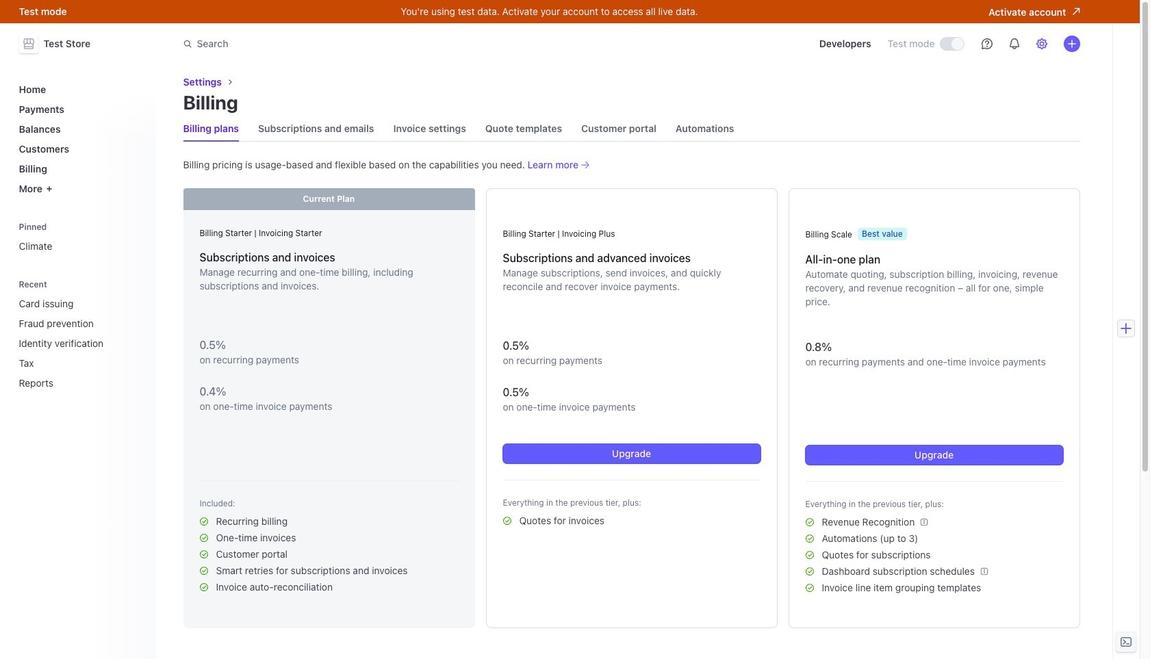 Task type: vqa. For each thing, say whether or not it's contained in the screenshot.
"Test mode" checkbox
yes



Task type: describe. For each thing, give the bounding box(es) containing it.
2 recent element from the top
[[13, 292, 148, 395]]

clear history image
[[134, 280, 142, 289]]

notifications image
[[1009, 38, 1020, 49]]

core navigation links element
[[13, 78, 148, 200]]

pinned element
[[13, 217, 148, 258]]



Task type: locate. For each thing, give the bounding box(es) containing it.
Search text field
[[175, 31, 561, 57]]

None search field
[[175, 31, 561, 57]]

edit pins image
[[134, 223, 142, 231]]

settings image
[[1037, 38, 1048, 49]]

1 recent element from the top
[[13, 275, 148, 395]]

tab list
[[183, 116, 1081, 142]]

recent element
[[13, 275, 148, 395], [13, 292, 148, 395]]

help image
[[982, 38, 993, 49]]

Test mode checkbox
[[941, 38, 964, 50]]



